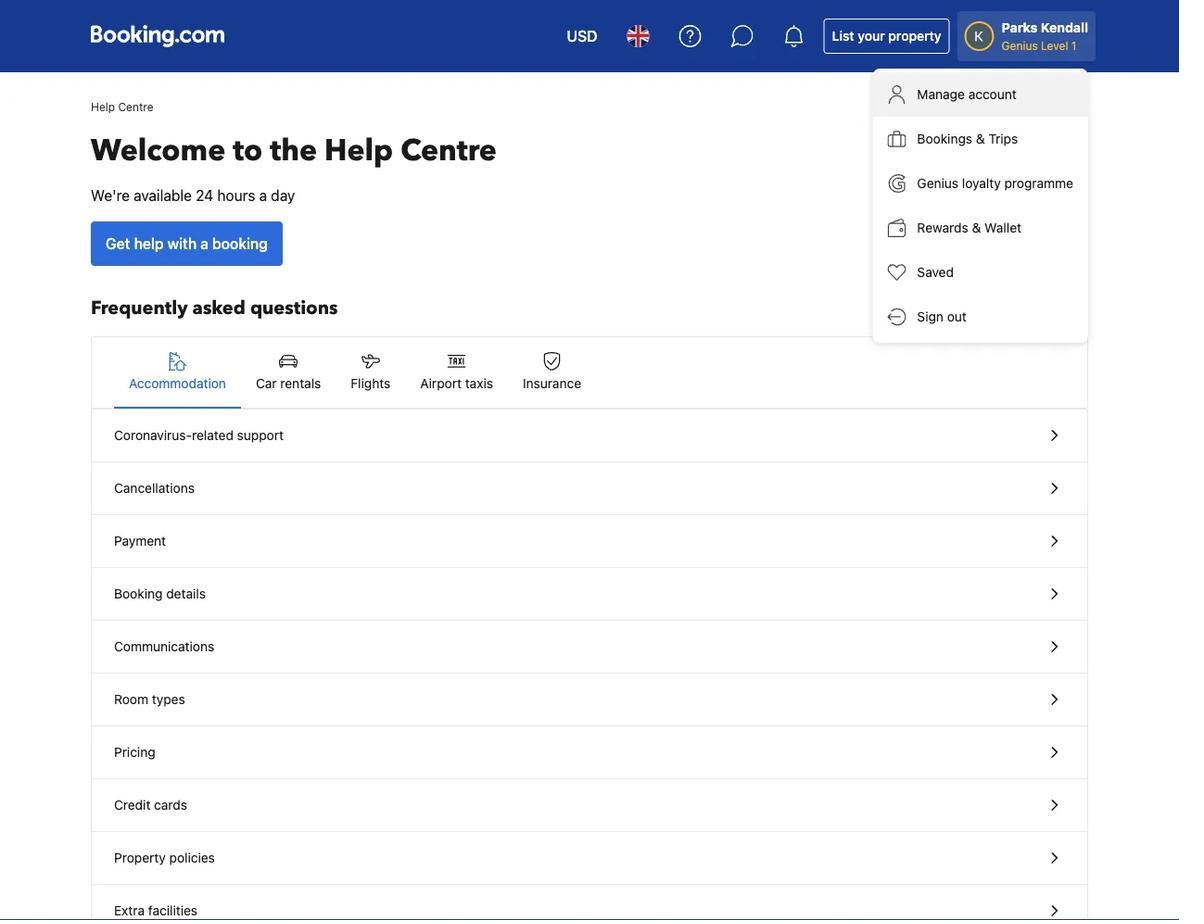 Task type: vqa. For each thing, say whether or not it's contained in the screenshot.
THE FLIGHTS button
yes



Task type: describe. For each thing, give the bounding box(es) containing it.
rewards
[[917, 220, 969, 235]]

frequently asked questions
[[91, 296, 338, 321]]

welcome to the help centre
[[91, 131, 497, 171]]

booking.com online hotel reservations image
[[91, 25, 224, 47]]

booking
[[114, 586, 163, 602]]

booking details button
[[92, 568, 1087, 621]]

cancellations
[[114, 481, 195, 496]]

usd button
[[556, 14, 609, 58]]

car rentals
[[256, 376, 321, 391]]

wallet
[[985, 220, 1022, 235]]

hours
[[217, 187, 255, 204]]

credit cards button
[[92, 780, 1087, 833]]

bookings
[[917, 131, 973, 146]]

bookings & trips
[[917, 131, 1018, 146]]

level
[[1041, 39, 1068, 52]]

loyalty
[[962, 176, 1001, 191]]

1
[[1072, 39, 1077, 52]]

parks kendall genius level 1
[[1002, 20, 1088, 52]]

details
[[166, 586, 206, 602]]

0 horizontal spatial centre
[[118, 100, 153, 113]]

manage account link
[[873, 72, 1088, 117]]

parks
[[1002, 20, 1038, 35]]

coronavirus-related support button
[[92, 410, 1087, 463]]

welcome
[[91, 131, 225, 171]]

cancellations button
[[92, 463, 1087, 515]]

to
[[233, 131, 263, 171]]

help
[[134, 235, 164, 253]]

car rentals button
[[241, 337, 336, 408]]

airport
[[420, 376, 462, 391]]

sign out
[[917, 309, 967, 324]]

airport taxis button
[[405, 337, 508, 408]]

day
[[271, 187, 295, 204]]

accommodation
[[129, 376, 226, 391]]

credit
[[114, 798, 151, 813]]

saved
[[917, 265, 954, 280]]

1 vertical spatial help
[[325, 131, 393, 171]]

genius loyalty programme
[[917, 176, 1074, 191]]

get help with a booking button
[[91, 222, 283, 266]]

rewards & wallet link
[[873, 206, 1088, 250]]

rentals
[[280, 376, 321, 391]]

frequently
[[91, 296, 188, 321]]

tab list containing accommodation
[[92, 337, 1087, 410]]

24
[[196, 187, 213, 204]]

bookings & trips link
[[873, 117, 1088, 161]]

coronavirus-related support
[[114, 428, 284, 443]]

types
[[152, 692, 185, 707]]

airport taxis
[[420, 376, 493, 391]]

sign out button
[[873, 295, 1088, 339]]

communications
[[114, 639, 214, 655]]

manage account
[[917, 87, 1017, 102]]

your
[[858, 28, 885, 44]]

support
[[237, 428, 284, 443]]

questions
[[250, 296, 338, 321]]

sign
[[917, 309, 944, 324]]

booking details
[[114, 586, 206, 602]]

we're
[[91, 187, 130, 204]]

room
[[114, 692, 148, 707]]

kendall
[[1041, 20, 1088, 35]]

pricing
[[114, 745, 155, 760]]

account
[[969, 87, 1017, 102]]

coronavirus-
[[114, 428, 192, 443]]

out
[[947, 309, 967, 324]]

insurance
[[523, 376, 581, 391]]

genius loyalty programme link
[[873, 161, 1088, 206]]



Task type: locate. For each thing, give the bounding box(es) containing it.
0 horizontal spatial help
[[91, 100, 115, 113]]

payment button
[[92, 515, 1087, 568]]

property
[[888, 28, 942, 44]]

taxis
[[465, 376, 493, 391]]

flights button
[[336, 337, 405, 408]]

policies
[[169, 851, 215, 866]]

extra
[[114, 903, 145, 919]]

0 vertical spatial a
[[259, 187, 267, 204]]

1 vertical spatial &
[[972, 220, 981, 235]]

a right with
[[200, 235, 209, 253]]

genius left 'loyalty'
[[917, 176, 959, 191]]

0 horizontal spatial a
[[200, 235, 209, 253]]

genius down parks
[[1002, 39, 1038, 52]]

0 vertical spatial help
[[91, 100, 115, 113]]

& for wallet
[[972, 220, 981, 235]]

list
[[832, 28, 854, 44]]

facilities
[[148, 903, 198, 919]]

available
[[134, 187, 192, 204]]

booking
[[212, 235, 268, 253]]

genius inside "link"
[[917, 176, 959, 191]]

list your property
[[832, 28, 942, 44]]

1 horizontal spatial help
[[325, 131, 393, 171]]

1 horizontal spatial centre
[[401, 131, 497, 171]]

room types
[[114, 692, 185, 707]]

payment
[[114, 534, 166, 549]]

trips
[[989, 131, 1018, 146]]

usd
[[567, 27, 598, 45]]

saved link
[[873, 250, 1088, 295]]

0 horizontal spatial genius
[[917, 176, 959, 191]]

car
[[256, 376, 277, 391]]

a left day
[[259, 187, 267, 204]]

manage
[[917, 87, 965, 102]]

&
[[976, 131, 985, 146], [972, 220, 981, 235]]

1 vertical spatial centre
[[401, 131, 497, 171]]

genius inside parks kendall genius level 1
[[1002, 39, 1038, 52]]

help
[[91, 100, 115, 113], [325, 131, 393, 171]]

credit cards
[[114, 798, 187, 813]]

0 vertical spatial centre
[[118, 100, 153, 113]]

help up the welcome
[[91, 100, 115, 113]]

help centre
[[91, 100, 153, 113]]

we're available 24 hours a day
[[91, 187, 295, 204]]

property policies button
[[92, 833, 1087, 885]]

get
[[106, 235, 130, 253]]

& left wallet
[[972, 220, 981, 235]]

1 vertical spatial genius
[[917, 176, 959, 191]]

cards
[[154, 798, 187, 813]]

1 horizontal spatial a
[[259, 187, 267, 204]]

centre
[[118, 100, 153, 113], [401, 131, 497, 171]]

pricing button
[[92, 727, 1087, 780]]

communications button
[[92, 621, 1087, 674]]

property
[[114, 851, 166, 866]]

1 vertical spatial a
[[200, 235, 209, 253]]

accommodation button
[[114, 337, 241, 408]]

tab list
[[92, 337, 1087, 410]]

0 vertical spatial genius
[[1002, 39, 1038, 52]]

flights
[[351, 376, 391, 391]]

0 vertical spatial &
[[976, 131, 985, 146]]

get help with a booking
[[106, 235, 268, 253]]

help right the the
[[325, 131, 393, 171]]

1 horizontal spatial genius
[[1002, 39, 1038, 52]]

rewards & wallet
[[917, 220, 1022, 235]]

with
[[167, 235, 197, 253]]

property policies
[[114, 851, 215, 866]]

related
[[192, 428, 234, 443]]

extra facilities
[[114, 903, 198, 919]]

extra facilities button
[[92, 885, 1087, 921]]

programme
[[1004, 176, 1074, 191]]

genius
[[1002, 39, 1038, 52], [917, 176, 959, 191]]

a inside button
[[200, 235, 209, 253]]

a
[[259, 187, 267, 204], [200, 235, 209, 253]]

list your property link
[[824, 19, 950, 54]]

insurance button
[[508, 337, 596, 408]]

the
[[270, 131, 317, 171]]

asked
[[192, 296, 246, 321]]

& for trips
[[976, 131, 985, 146]]

room types button
[[92, 674, 1087, 727]]

& left trips
[[976, 131, 985, 146]]



